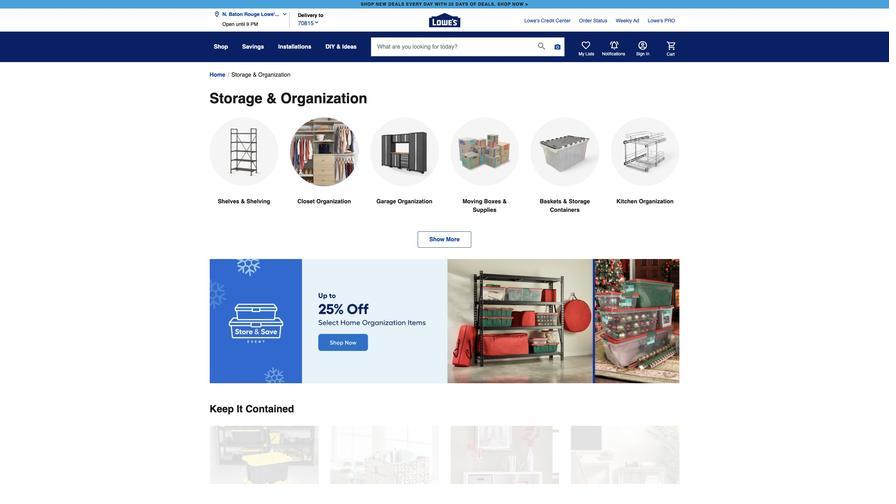 Task type: describe. For each thing, give the bounding box(es) containing it.
my lists link
[[579, 41, 595, 57]]

baton
[[229, 11, 243, 17]]

cart button
[[657, 41, 675, 57]]

& inside moving boxes & supplies
[[503, 198, 507, 205]]

& down savings button
[[253, 72, 257, 78]]

center
[[556, 18, 571, 23]]

& inside 'button'
[[337, 44, 341, 50]]

status
[[593, 18, 608, 23]]

a wood closet organization system with shelves, hanging rods, drawers and shoe racks. image
[[290, 118, 359, 187]]

a plastic storage bin with a gray lid. image
[[531, 118, 600, 187]]

order status
[[579, 18, 608, 23]]

shelving
[[247, 198, 270, 205]]

every
[[406, 2, 422, 7]]

camera image
[[554, 43, 561, 50]]

show more button
[[418, 231, 472, 248]]

a home office space with a plastic 3-drawer storage unit beside a desk. image
[[571, 426, 680, 484]]

& down storage & organization link
[[266, 90, 277, 107]]

notifications
[[602, 51, 626, 56]]

home link
[[210, 71, 225, 79]]

garage organization link
[[370, 118, 439, 223]]

1 shop from the left
[[361, 2, 374, 7]]

a stack of 3 black plastic storage bins with yellow lids in a garage. image
[[210, 426, 319, 484]]

savings button
[[242, 40, 264, 53]]

lowe's credit center
[[525, 18, 571, 23]]

order status link
[[579, 17, 608, 24]]

& inside baskets & storage containers
[[563, 198, 567, 205]]

boxes
[[484, 198, 501, 205]]

show more
[[430, 236, 460, 243]]

baskets & storage containers
[[540, 198, 590, 213]]

lowe'...
[[261, 11, 279, 17]]

deals
[[388, 2, 405, 7]]

diy
[[326, 44, 335, 50]]

garage
[[377, 198, 396, 205]]

moving
[[463, 198, 483, 205]]

baskets
[[540, 198, 562, 205]]

>
[[526, 2, 528, 7]]

in
[[646, 51, 650, 56]]

Search Query text field
[[371, 38, 533, 56]]

keep it contained
[[210, 403, 294, 415]]

open
[[222, 21, 235, 27]]

shop
[[214, 44, 228, 50]]

organization for garage organization
[[398, 198, 433, 205]]

kitchen
[[617, 198, 638, 205]]

cart
[[667, 52, 675, 57]]

shop new deals every day with 25 days of deals. shop now >
[[361, 2, 528, 7]]

garage organization
[[377, 198, 433, 205]]

1 vertical spatial storage
[[210, 90, 263, 107]]

show
[[430, 236, 445, 243]]

lowe's home improvement lists image
[[582, 41, 590, 50]]

new
[[376, 2, 387, 7]]

sign in button
[[636, 41, 650, 57]]

weekly ad
[[616, 18, 639, 23]]

sign
[[636, 51, 645, 56]]

lowe's home improvement account image
[[639, 41, 647, 50]]

organization for kitchen organization
[[639, 198, 674, 205]]

home
[[210, 72, 225, 78]]

lowe's for lowe's pro
[[648, 18, 663, 23]]

my lists
[[579, 51, 595, 56]]

pm
[[251, 21, 258, 27]]

closet organization link
[[290, 118, 359, 223]]

installations button
[[278, 40, 311, 53]]

decorative woven storage bins and baskets. image
[[330, 426, 439, 484]]

lowe's home improvement logo image
[[429, 4, 460, 36]]

shelves & shelving link
[[210, 118, 279, 223]]

it
[[237, 403, 243, 415]]

open until 9 pm
[[222, 21, 258, 27]]

with
[[435, 2, 447, 7]]

until
[[236, 21, 245, 27]]

shop button
[[214, 40, 228, 53]]

0 vertical spatial storage
[[231, 72, 251, 78]]

rouge
[[244, 11, 260, 17]]

ideas
[[342, 44, 357, 50]]

my
[[579, 51, 585, 56]]

70815 button
[[298, 18, 320, 28]]

closet
[[298, 198, 315, 205]]

organization for closet organization
[[316, 198, 351, 205]]

lowe's pro link
[[648, 17, 675, 24]]

to
[[319, 13, 323, 18]]

shop new deals every day with 25 days of deals. shop now > link
[[360, 0, 530, 9]]



Task type: locate. For each thing, give the bounding box(es) containing it.
0 horizontal spatial lowe's
[[525, 18, 540, 23]]

lowe's for lowe's credit center
[[525, 18, 540, 23]]

organization
[[258, 72, 291, 78], [281, 90, 367, 107], [316, 198, 351, 205], [398, 198, 433, 205], [639, 198, 674, 205]]

storage up containers on the right top
[[569, 198, 590, 205]]

savings
[[242, 44, 264, 50]]

kitchen organization link
[[611, 118, 680, 223]]

lowe's
[[525, 18, 540, 23], [648, 18, 663, 23]]

& right shelves
[[241, 198, 245, 205]]

a gray garage shelving unit with cabinets, drawers and a worktop. image
[[370, 118, 439, 187]]

chevron down image
[[279, 11, 288, 17]]

lowe's home improvement cart image
[[667, 41, 675, 50]]

advertisement region
[[210, 259, 680, 385]]

70815
[[298, 20, 314, 26]]

None search field
[[371, 37, 565, 63]]

moving boxes & supplies link
[[450, 118, 519, 231]]

a 2-shelf wire pull out kitchen cabinet organizer. image
[[611, 118, 680, 186]]

now
[[513, 2, 524, 7]]

deals.
[[478, 2, 496, 7]]

a white cube storage shelf with gray bins and red and silver decor items. image
[[450, 426, 559, 484]]

25
[[449, 2, 454, 7]]

& right boxes
[[503, 198, 507, 205]]

an assortment of cardboard moving boxes. image
[[450, 118, 519, 186]]

delivery to
[[298, 13, 323, 18]]

of
[[470, 2, 477, 7]]

storage right home link
[[231, 72, 251, 78]]

&
[[337, 44, 341, 50], [253, 72, 257, 78], [266, 90, 277, 107], [241, 198, 245, 205], [503, 198, 507, 205], [563, 198, 567, 205]]

shelves & shelving
[[218, 198, 270, 205]]

0 vertical spatial storage & organization
[[231, 72, 291, 78]]

delivery
[[298, 13, 317, 18]]

location image
[[214, 11, 220, 17]]

installations
[[278, 44, 311, 50]]

& up containers on the right top
[[563, 198, 567, 205]]

more
[[446, 236, 460, 243]]

pro
[[665, 18, 675, 23]]

& right the diy
[[337, 44, 341, 50]]

storage & organization
[[231, 72, 291, 78], [210, 90, 367, 107]]

2 vertical spatial storage
[[569, 198, 590, 205]]

kitchen organization
[[617, 198, 674, 205]]

chevron down image
[[314, 19, 320, 25]]

sign in
[[636, 51, 650, 56]]

9
[[246, 21, 249, 27]]

lowe's left credit
[[525, 18, 540, 23]]

credit
[[541, 18, 555, 23]]

2 shop from the left
[[498, 2, 511, 7]]

n. baton rouge lowe'...
[[222, 11, 279, 17]]

1 vertical spatial storage & organization
[[210, 90, 367, 107]]

storage & organization link
[[231, 71, 291, 79]]

containers
[[550, 207, 580, 213]]

lowe's home improvement notification center image
[[610, 41, 619, 50]]

order
[[579, 18, 592, 23]]

n.
[[222, 11, 227, 17]]

n. baton rouge lowe'... button
[[214, 7, 290, 21]]

storage
[[231, 72, 251, 78], [210, 90, 263, 107], [569, 198, 590, 205]]

shelves
[[218, 198, 239, 205]]

weekly ad link
[[616, 17, 639, 24]]

days
[[456, 2, 469, 7]]

1 horizontal spatial lowe's
[[648, 18, 663, 23]]

shop left new
[[361, 2, 374, 7]]

diy & ideas button
[[326, 40, 357, 53]]

diy & ideas
[[326, 44, 357, 50]]

weekly
[[616, 18, 632, 23]]

1 horizontal spatial shop
[[498, 2, 511, 7]]

lowe's left pro
[[648, 18, 663, 23]]

moving boxes & supplies
[[463, 198, 507, 213]]

lists
[[586, 51, 595, 56]]

lowe's pro
[[648, 18, 675, 23]]

contained
[[246, 403, 294, 415]]

shop
[[361, 2, 374, 7], [498, 2, 511, 7]]

day
[[424, 2, 433, 7]]

closet organization
[[298, 198, 351, 205]]

keep
[[210, 403, 234, 415]]

storage down the home
[[210, 90, 263, 107]]

supplies
[[473, 207, 497, 213]]

baskets & storage containers link
[[531, 118, 600, 231]]

2 lowe's from the left
[[648, 18, 663, 23]]

1 lowe's from the left
[[525, 18, 540, 23]]

a 5-tier metal shelving unit. image
[[210, 118, 279, 186]]

ad
[[634, 18, 639, 23]]

lowe's credit center link
[[525, 17, 571, 24]]

0 horizontal spatial shop
[[361, 2, 374, 7]]

shop left now
[[498, 2, 511, 7]]

storage inside baskets & storage containers
[[569, 198, 590, 205]]

search image
[[538, 43, 545, 50]]



Task type: vqa. For each thing, say whether or not it's contained in the screenshot.
Store
no



